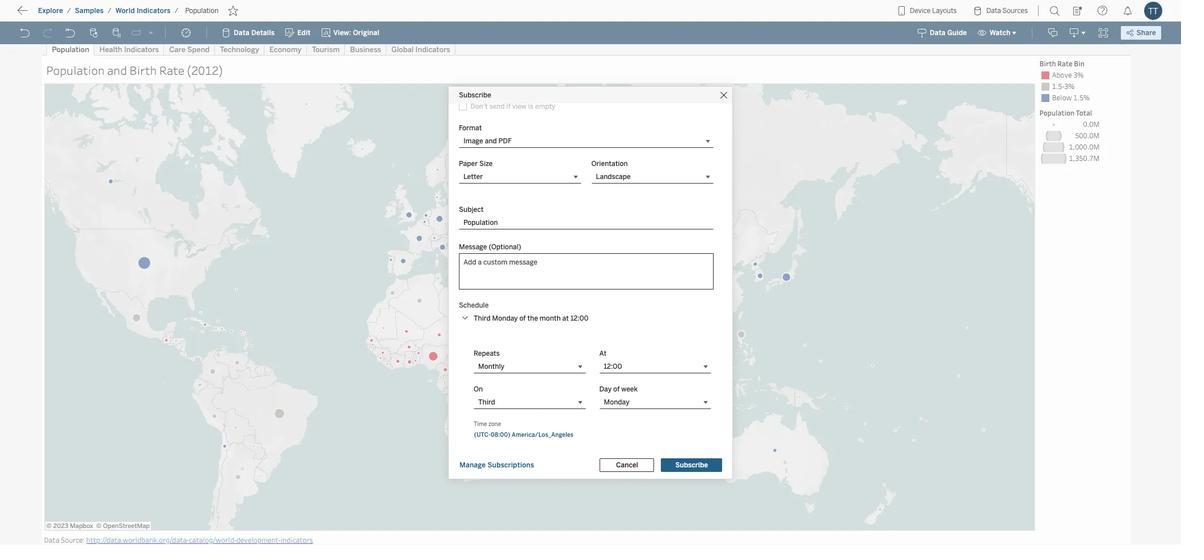Task type: describe. For each thing, give the bounding box(es) containing it.
content
[[62, 8, 98, 19]]

world
[[116, 7, 135, 15]]

explore / samples / world indicators /
[[38, 7, 178, 15]]

1 / from the left
[[67, 7, 71, 15]]

skip
[[30, 8, 49, 19]]

samples
[[75, 7, 104, 15]]

skip to content
[[30, 8, 98, 19]]



Task type: vqa. For each thing, say whether or not it's contained in the screenshot.
Population element
yes



Task type: locate. For each thing, give the bounding box(es) containing it.
indicators
[[137, 7, 171, 15]]

/
[[67, 7, 71, 15], [108, 7, 112, 15], [175, 7, 178, 15]]

to
[[51, 8, 60, 19]]

world indicators link
[[115, 6, 171, 15]]

population
[[185, 7, 219, 15]]

/ right to
[[67, 7, 71, 15]]

skip to content link
[[27, 6, 116, 21]]

explore
[[38, 7, 63, 15]]

samples link
[[74, 6, 104, 15]]

2 / from the left
[[108, 7, 112, 15]]

1 horizontal spatial /
[[108, 7, 112, 15]]

/ left world
[[108, 7, 112, 15]]

3 / from the left
[[175, 7, 178, 15]]

2 horizontal spatial /
[[175, 7, 178, 15]]

population element
[[182, 7, 222, 15]]

0 horizontal spatial /
[[67, 7, 71, 15]]

explore link
[[37, 6, 64, 15]]

/ right the indicators
[[175, 7, 178, 15]]



